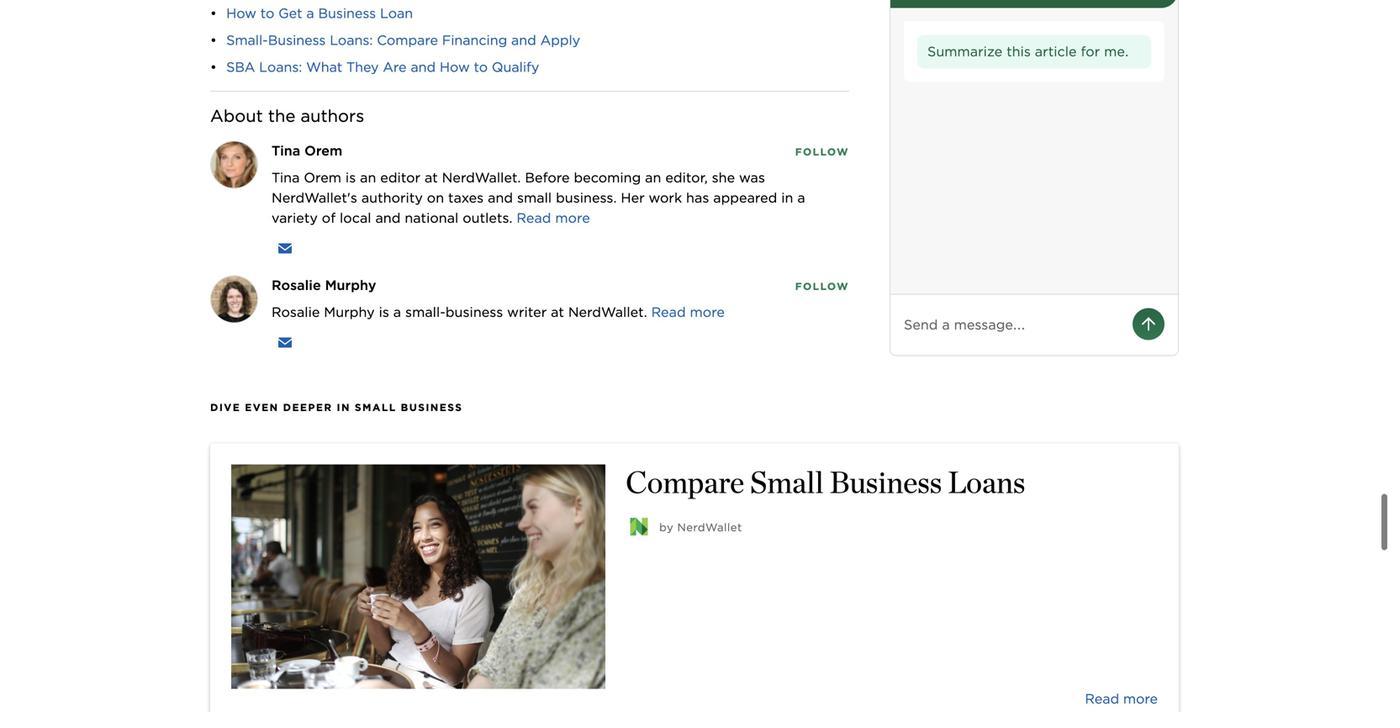 Task type: locate. For each thing, give the bounding box(es) containing it.
0 vertical spatial rosalie
[[272, 277, 321, 294]]

rosalie for rosalie murphy
[[272, 277, 321, 294]]

1 horizontal spatial read more
[[1085, 691, 1158, 707]]

editor,
[[665, 170, 708, 186]]

0 horizontal spatial read more link
[[517, 210, 590, 226]]

is left the small-
[[379, 304, 389, 320]]

small-business loans: compare financing and apply link
[[226, 32, 580, 48]]

1 vertical spatial orem
[[304, 170, 341, 186]]

a right get
[[306, 5, 314, 22]]

0 vertical spatial follow
[[795, 146, 849, 158]]

1 horizontal spatial nerdwallet.
[[568, 304, 647, 320]]

read more
[[517, 210, 590, 226], [1085, 691, 1158, 707]]

1 horizontal spatial read
[[651, 304, 686, 320]]

an up work
[[645, 170, 661, 186]]

0 horizontal spatial nerdwallet.
[[442, 170, 521, 186]]

at up on
[[425, 170, 438, 186]]

to left get
[[260, 5, 274, 22]]

0 horizontal spatial at
[[425, 170, 438, 186]]

1 horizontal spatial small
[[750, 464, 824, 500]]

0 vertical spatial loans:
[[330, 32, 373, 48]]

is for orem
[[346, 170, 356, 186]]

loans
[[948, 464, 1026, 500]]

writer
[[507, 304, 547, 320]]

0 horizontal spatial more
[[555, 210, 590, 226]]

1 vertical spatial follow button
[[795, 278, 849, 293]]

before
[[525, 170, 570, 186]]

0 horizontal spatial a
[[306, 5, 314, 22]]

an
[[360, 170, 376, 186], [645, 170, 661, 186]]

read more link
[[517, 210, 590, 226], [651, 304, 725, 320]]

business.
[[556, 190, 617, 206]]

1 horizontal spatial an
[[645, 170, 661, 186]]

by nerdwallet
[[659, 521, 742, 534]]

2 tina from the top
[[272, 170, 300, 186]]

1 horizontal spatial a
[[393, 304, 401, 320]]

0 horizontal spatial how
[[226, 5, 256, 22]]

2 rosalie from the top
[[272, 304, 320, 320]]

1 vertical spatial is
[[379, 304, 389, 320]]

2 horizontal spatial a
[[798, 190, 805, 206]]

follow
[[795, 146, 849, 158], [795, 281, 849, 293]]

0 horizontal spatial small
[[355, 402, 397, 414]]

1 horizontal spatial to
[[474, 59, 488, 75]]

1 vertical spatial read more link
[[651, 304, 725, 320]]

murphy
[[325, 277, 376, 294], [324, 304, 375, 320]]

1 vertical spatial compare
[[626, 464, 744, 500]]

0 horizontal spatial an
[[360, 170, 376, 186]]

0 vertical spatial murphy
[[325, 277, 376, 294]]

2 follow button from the top
[[795, 278, 849, 293]]

orem for tina orem is an editor at nerdwallet. before becoming an editor, she was nerdwallet's authority on taxes and small business. her work has appeared in a variety of local and national outlets.
[[304, 170, 341, 186]]

dive even deeper in small business
[[210, 402, 463, 414]]

2 vertical spatial a
[[393, 304, 401, 320]]

business
[[446, 304, 503, 320]]

0 horizontal spatial is
[[346, 170, 356, 186]]

in right the appeared
[[781, 190, 793, 206]]

in
[[781, 190, 793, 206], [337, 402, 351, 414]]

business
[[318, 5, 376, 22], [268, 32, 326, 48], [401, 402, 463, 414], [829, 464, 942, 500]]

tina orem is an editor at nerdwallet. before becoming an editor, she was nerdwallet's authority on taxes and small business. her work has appeared in a variety of local and national outlets.
[[272, 170, 805, 226]]

orem inside tina orem is an editor at nerdwallet. before becoming an editor, she was nerdwallet's authority on taxes and small business. her work has appeared in a variety of local and national outlets.
[[304, 170, 341, 186]]

orem
[[305, 143, 342, 159], [304, 170, 341, 186]]

compare
[[377, 32, 438, 48], [626, 464, 744, 500]]

more
[[555, 210, 590, 226], [690, 304, 725, 320], [1123, 691, 1158, 707]]

1 vertical spatial small
[[750, 464, 824, 500]]

1 vertical spatial rosalie
[[272, 304, 320, 320]]

1 rosalie from the top
[[272, 277, 321, 294]]

0 vertical spatial follow button
[[795, 143, 849, 159]]

is up local
[[346, 170, 356, 186]]

1 horizontal spatial in
[[781, 190, 793, 206]]

small
[[355, 402, 397, 414], [750, 464, 824, 500]]

about
[[210, 106, 263, 126]]

2 vertical spatial more
[[1123, 691, 1158, 707]]

and up "qualify"
[[511, 32, 536, 48]]

tina inside tina orem is an editor at nerdwallet. before becoming an editor, she was nerdwallet's authority on taxes and small business. her work has appeared in a variety of local and national outlets.
[[272, 170, 300, 186]]

0 vertical spatial a
[[306, 5, 314, 22]]

a for how to get a business loan
[[306, 5, 314, 22]]

orem up nerdwallet's in the left top of the page
[[304, 170, 341, 186]]

tina down tina orem
[[272, 170, 300, 186]]

1 horizontal spatial is
[[379, 304, 389, 320]]

0 vertical spatial read more
[[517, 210, 590, 226]]

0 vertical spatial is
[[346, 170, 356, 186]]

1 vertical spatial at
[[551, 304, 564, 320]]

rosalie down rosalie murphy
[[272, 304, 320, 320]]

0 vertical spatial read more link
[[517, 210, 590, 226]]

read more link for rosalie murphy is a small-business writer at nerdwallet.
[[651, 304, 725, 320]]

outlets.
[[463, 210, 513, 226]]

to
[[260, 5, 274, 22], [474, 59, 488, 75]]

0 vertical spatial at
[[425, 170, 438, 186]]

loan
[[380, 5, 413, 22]]

loans: right "sba"
[[259, 59, 302, 75]]

nerdwallet
[[677, 521, 742, 534]]

a
[[306, 5, 314, 22], [798, 190, 805, 206], [393, 304, 401, 320]]

1 vertical spatial a
[[798, 190, 805, 206]]

small-
[[226, 32, 268, 48]]

0 vertical spatial to
[[260, 5, 274, 22]]

qualify
[[492, 59, 539, 75]]

0 horizontal spatial read
[[517, 210, 551, 226]]

0 horizontal spatial loans:
[[259, 59, 302, 75]]

she
[[712, 170, 735, 186]]

about the authors element
[[210, 91, 849, 356]]

read
[[517, 210, 551, 226], [651, 304, 686, 320], [1085, 691, 1119, 707]]

at right writer
[[551, 304, 564, 320]]

1 vertical spatial murphy
[[324, 304, 375, 320]]

rosalie
[[272, 277, 321, 294], [272, 304, 320, 320]]

1 vertical spatial in
[[337, 402, 351, 414]]

compare up by nerdwallet
[[626, 464, 744, 500]]

rosalie murphy
[[272, 277, 376, 294]]

2 follow from the top
[[795, 281, 849, 293]]

by
[[659, 521, 674, 534]]

in right deeper
[[337, 402, 351, 414]]

and
[[511, 32, 536, 48], [411, 59, 436, 75], [488, 190, 513, 206], [375, 210, 401, 226]]

this
[[1007, 43, 1031, 60]]

how
[[226, 5, 256, 22], [440, 59, 470, 75]]

0 vertical spatial in
[[781, 190, 793, 206]]

to down financing
[[474, 59, 488, 75]]

2 horizontal spatial more
[[1123, 691, 1158, 707]]

nerdwallet's
[[272, 190, 357, 206]]

nerdwallet.
[[442, 170, 521, 186], [568, 304, 647, 320]]

0 vertical spatial nerdwallet.
[[442, 170, 521, 186]]

1 follow button from the top
[[795, 143, 849, 159]]

nerdwallet. up the taxes
[[442, 170, 521, 186]]

how up small-
[[226, 5, 256, 22]]

tina for tina orem
[[272, 143, 300, 159]]

0 vertical spatial read
[[517, 210, 551, 226]]

2 horizontal spatial read
[[1085, 691, 1119, 707]]

tina for tina orem is an editor at nerdwallet. before becoming an editor, she was nerdwallet's authority on taxes and small business. her work has appeared in a variety of local and national outlets.
[[272, 170, 300, 186]]

loans: up they
[[330, 32, 373, 48]]

0 vertical spatial orem
[[305, 143, 342, 159]]

1 horizontal spatial read more link
[[651, 304, 725, 320]]

tina
[[272, 143, 300, 159], [272, 170, 300, 186]]

nerdwallet. right writer
[[568, 304, 647, 320]]

small-business loans: compare financing and apply
[[226, 32, 580, 48]]

0 vertical spatial more
[[555, 210, 590, 226]]

work
[[649, 190, 682, 206]]

about the authors
[[210, 106, 364, 126]]

rosalie murphy is a small-business writer at nerdwallet. read more
[[272, 304, 725, 320]]

editor
[[380, 170, 421, 186]]

follow button
[[795, 143, 849, 159], [795, 278, 849, 293]]

summarize this article for me. button
[[917, 35, 1151, 69]]

1 horizontal spatial compare
[[626, 464, 744, 500]]

loans:
[[330, 32, 373, 48], [259, 59, 302, 75]]

sba loans: what they are and how to qualify
[[226, 59, 539, 75]]

has
[[686, 190, 709, 206]]

1 horizontal spatial how
[[440, 59, 470, 75]]

0 vertical spatial tina
[[272, 143, 300, 159]]

rosalie murphy link
[[272, 277, 376, 294]]

1 vertical spatial follow
[[795, 281, 849, 293]]

follow for tina orem is an editor at nerdwallet. before becoming an editor, she was nerdwallet's authority on taxes and small business. her work has appeared in a variety of local and national outlets.
[[795, 146, 849, 158]]

was
[[739, 170, 765, 186]]

orem down authors
[[305, 143, 342, 159]]

1 tina from the top
[[272, 143, 300, 159]]

0 horizontal spatial read more
[[517, 210, 590, 226]]

orem for tina orem
[[305, 143, 342, 159]]

a left the small-
[[393, 304, 401, 320]]

1 vertical spatial tina
[[272, 170, 300, 186]]

1 horizontal spatial more
[[690, 304, 725, 320]]

how down financing
[[440, 59, 470, 75]]

tina down about the authors
[[272, 143, 300, 159]]

financing
[[442, 32, 507, 48]]

1 follow from the top
[[795, 146, 849, 158]]

is
[[346, 170, 356, 186], [379, 304, 389, 320]]

authors
[[301, 106, 364, 126]]

is inside tina orem is an editor at nerdwallet. before becoming an editor, she was nerdwallet's authority on taxes and small business. her work has appeared in a variety of local and national outlets.
[[346, 170, 356, 186]]

0 horizontal spatial compare
[[377, 32, 438, 48]]

murphy down rosalie murphy
[[324, 304, 375, 320]]

what
[[306, 59, 342, 75]]

murphy down local
[[325, 277, 376, 294]]

a right the appeared
[[798, 190, 805, 206]]

1 vertical spatial nerdwallet.
[[568, 304, 647, 320]]

at inside tina orem is an editor at nerdwallet. before becoming an editor, she was nerdwallet's authority on taxes and small business. her work has appeared in a variety of local and national outlets.
[[425, 170, 438, 186]]

rosalie right rosalie murphy image
[[272, 277, 321, 294]]

0 horizontal spatial to
[[260, 5, 274, 22]]

national
[[405, 210, 459, 226]]

an up authority
[[360, 170, 376, 186]]

compare down loan
[[377, 32, 438, 48]]

at
[[425, 170, 438, 186], [551, 304, 564, 320]]

and up 'outlets.'
[[488, 190, 513, 206]]

0 vertical spatial compare
[[377, 32, 438, 48]]



Task type: vqa. For each thing, say whether or not it's contained in the screenshot.
2nd Rewards Rate from the bottom
no



Task type: describe. For each thing, give the bounding box(es) containing it.
Message Entry text field
[[904, 315, 1119, 335]]

are
[[383, 59, 407, 75]]

a for rosalie murphy is a small-business writer at nerdwallet. read more
[[393, 304, 401, 320]]

1 vertical spatial loans:
[[259, 59, 302, 75]]

a inside tina orem is an editor at nerdwallet. before becoming an editor, she was nerdwallet's authority on taxes and small business. her work has appeared in a variety of local and national outlets.
[[798, 190, 805, 206]]

0 vertical spatial how
[[226, 5, 256, 22]]

sba loans: what they are and how to qualify link
[[226, 59, 539, 75]]

is for murphy
[[379, 304, 389, 320]]

0 horizontal spatial in
[[337, 402, 351, 414]]

her
[[621, 190, 645, 206]]

murphy for rosalie murphy is a small-business writer at nerdwallet. read more
[[324, 304, 375, 320]]

and right are
[[411, 59, 436, 75]]

nerdwallet. inside tina orem is an editor at nerdwallet. before becoming an editor, she was nerdwallet's authority on taxes and small business. her work has appeared in a variety of local and national outlets.
[[442, 170, 521, 186]]

tina orem
[[272, 143, 342, 159]]

of
[[322, 210, 336, 226]]

local
[[340, 210, 371, 226]]

murphy for rosalie murphy
[[325, 277, 376, 294]]

deeper
[[283, 402, 333, 414]]

follow button for tina orem is an editor at nerdwallet. before becoming an editor, she was nerdwallet's authority on taxes and small business. her work has appeared in a variety of local and national outlets.
[[795, 143, 849, 159]]

2 vertical spatial read
[[1085, 691, 1119, 707]]

in inside tina orem is an editor at nerdwallet. before becoming an editor, she was nerdwallet's authority on taxes and small business. her work has appeared in a variety of local and national outlets.
[[781, 190, 793, 206]]

tina orem image
[[211, 142, 257, 188]]

they
[[346, 59, 379, 75]]

rosalie murphy image
[[211, 276, 257, 323]]

becoming
[[574, 170, 641, 186]]

2 an from the left
[[645, 170, 661, 186]]

nerdwallet's profile picture image
[[626, 513, 653, 540]]

rosalie for rosalie murphy is a small-business writer at nerdwallet. read more
[[272, 304, 320, 320]]

article
[[1035, 43, 1077, 60]]

summarize this article for me.
[[928, 43, 1129, 60]]

dive
[[210, 402, 241, 414]]

on
[[427, 190, 444, 206]]

small
[[517, 190, 552, 206]]

read more link for tina orem is an editor at nerdwallet. before becoming an editor, she was nerdwallet's authority on taxes and small business. her work has appeared in a variety of local and national outlets.
[[517, 210, 590, 226]]

get
[[278, 5, 302, 22]]

small-
[[405, 304, 446, 320]]

1 an from the left
[[360, 170, 376, 186]]

even
[[245, 402, 279, 414]]

0 vertical spatial small
[[355, 402, 397, 414]]

me.
[[1104, 43, 1129, 60]]

and down authority
[[375, 210, 401, 226]]

summarize
[[928, 43, 1003, 60]]

sba
[[226, 59, 255, 75]]

authority
[[361, 190, 423, 206]]

1 horizontal spatial at
[[551, 304, 564, 320]]

variety
[[272, 210, 318, 226]]

1 vertical spatial more
[[690, 304, 725, 320]]

for
[[1081, 43, 1100, 60]]

taxes
[[448, 190, 484, 206]]

1 vertical spatial read more
[[1085, 691, 1158, 707]]

follow for rosalie murphy is a small-business writer at nerdwallet.
[[795, 281, 849, 293]]

1 vertical spatial how
[[440, 59, 470, 75]]

follow button for rosalie murphy is a small-business writer at nerdwallet.
[[795, 278, 849, 293]]

1 vertical spatial to
[[474, 59, 488, 75]]

tina orem link
[[272, 143, 342, 159]]

read more inside about the authors element
[[517, 210, 590, 226]]

how to get a business loan link
[[226, 5, 413, 22]]

compare small business loans
[[626, 464, 1026, 500]]

appeared
[[713, 190, 777, 206]]

compare small business loans image
[[231, 465, 606, 689]]

1 vertical spatial read
[[651, 304, 686, 320]]

how to get a business loan
[[226, 5, 413, 22]]

apply
[[540, 32, 580, 48]]

the
[[268, 106, 295, 126]]

1 horizontal spatial loans:
[[330, 32, 373, 48]]



